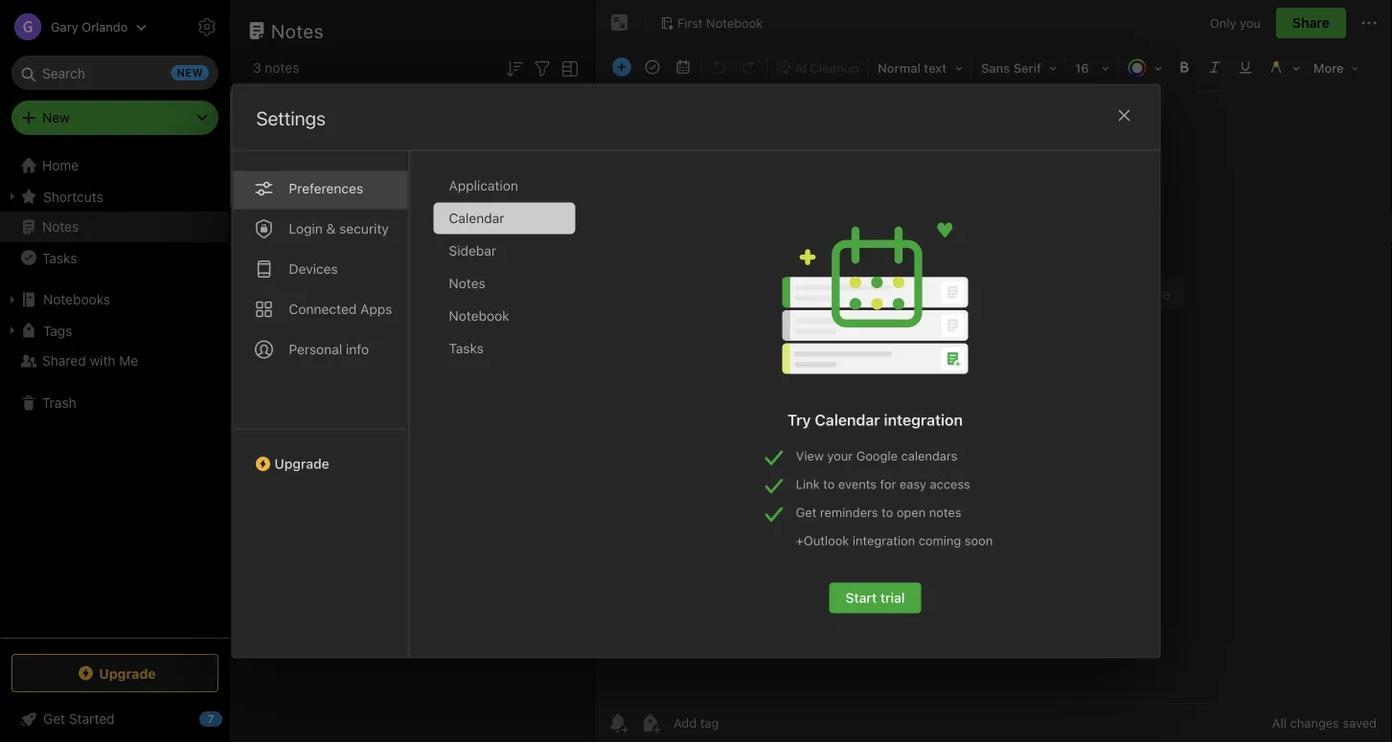 Task type: vqa. For each thing, say whether or not it's contained in the screenshot.
Change
no



Task type: describe. For each thing, give the bounding box(es) containing it.
tags
[[43, 323, 72, 339]]

notes inside tab
[[449, 276, 486, 291]]

start
[[846, 590, 877, 606]]

login & security
[[289, 221, 389, 237]]

notebooks link
[[0, 285, 229, 315]]

notebooks
[[43, 292, 110, 308]]

start trial button
[[829, 583, 921, 614]]

expand notebooks image
[[5, 292, 20, 308]]

me
[[119, 353, 138, 369]]

font color image
[[1121, 54, 1169, 81]]

a
[[298, 245, 306, 261]]

28
[[279, 285, 294, 299]]

calendars
[[901, 449, 958, 463]]

notebook inside button
[[706, 15, 763, 30]]

only
[[1210, 16, 1237, 30]]

view your google calendars
[[796, 449, 958, 463]]

just
[[255, 170, 278, 184]]

nov
[[255, 285, 276, 299]]

application
[[449, 178, 518, 194]]

is
[[285, 245, 295, 261]]

google
[[857, 449, 898, 463]]

settings
[[256, 107, 326, 129]]

try
[[788, 411, 811, 429]]

only you
[[1210, 16, 1261, 30]]

personal
[[289, 342, 342, 357]]

3 notes
[[253, 60, 299, 76]]

upgrade button inside tab list
[[232, 429, 409, 480]]

1 horizontal spatial notes
[[271, 19, 324, 42]]

personal info
[[289, 342, 369, 357]]

now
[[281, 170, 303, 184]]

tasks button
[[0, 242, 229, 273]]

shared with me
[[42, 353, 138, 369]]

nov 28
[[255, 285, 294, 299]]

shared with me link
[[0, 346, 229, 377]]

untitled button
[[230, 322, 594, 437]]

underline image
[[1232, 54, 1259, 81]]

note window element
[[595, 0, 1392, 743]]

view
[[796, 449, 824, 463]]

insert image
[[608, 54, 636, 81]]

this is a test
[[255, 245, 333, 261]]

tasks tab
[[434, 333, 575, 365]]

task image
[[639, 54, 666, 81]]

tab list containing application
[[434, 170, 591, 658]]

notes tab
[[434, 268, 575, 299]]

devices
[[289, 261, 338, 277]]

start trial
[[846, 590, 905, 606]]

login
[[289, 221, 323, 237]]

trash
[[42, 395, 76, 411]]

upgrade for upgrade popup button in tab list
[[275, 456, 329, 472]]

1 vertical spatial upgrade button
[[12, 655, 219, 693]]

0 vertical spatial notes
[[265, 60, 299, 76]]

hello
[[255, 225, 287, 241]]

calendar tab
[[434, 203, 575, 234]]

font size image
[[1069, 54, 1116, 81]]

font family image
[[975, 54, 1064, 81]]

tags button
[[0, 315, 229, 346]]

italic image
[[1202, 54, 1229, 81]]

1 horizontal spatial to
[[882, 506, 893, 520]]

0 vertical spatial to
[[823, 477, 835, 492]]

your
[[827, 449, 853, 463]]

first
[[678, 15, 703, 30]]

just now
[[255, 170, 303, 184]]

events
[[839, 477, 877, 492]]

more image
[[1307, 54, 1366, 81]]



Task type: locate. For each thing, give the bounding box(es) containing it.
get reminders to open notes
[[796, 506, 962, 520]]

1 horizontal spatial tab list
[[434, 170, 591, 658]]

upgrade button
[[232, 429, 409, 480], [12, 655, 219, 693]]

share
[[1293, 15, 1330, 31]]

1 vertical spatial to
[[882, 506, 893, 520]]

notebook
[[706, 15, 763, 30], [449, 308, 510, 324]]

reminders
[[820, 506, 878, 520]]

notes down shortcuts
[[42, 219, 79, 235]]

1 vertical spatial upgrade
[[99, 666, 156, 682]]

tasks
[[42, 250, 77, 266], [449, 341, 484, 357]]

calendar up your
[[815, 411, 880, 429]]

access
[[930, 477, 971, 492]]

this
[[255, 245, 281, 261]]

0 vertical spatial notebook
[[706, 15, 763, 30]]

1 untitled from the top
[[255, 110, 305, 126]]

integration down get reminders to open notes
[[853, 534, 915, 548]]

new button
[[12, 101, 219, 135]]

notes up 3 notes
[[271, 19, 324, 42]]

1 vertical spatial tasks
[[449, 341, 484, 357]]

to left open
[[882, 506, 893, 520]]

home
[[42, 158, 79, 173]]

calendar event image
[[670, 54, 697, 81]]

trial
[[881, 590, 905, 606]]

connected
[[289, 301, 357, 317]]

heading level image
[[871, 54, 970, 81]]

1 vertical spatial integration
[[853, 534, 915, 548]]

0 vertical spatial upgrade
[[275, 456, 329, 472]]

tree containing home
[[0, 150, 230, 637]]

0 horizontal spatial to
[[823, 477, 835, 492]]

0 horizontal spatial calendar
[[449, 210, 504, 226]]

tree
[[0, 150, 230, 637]]

1 horizontal spatial notebook
[[706, 15, 763, 30]]

security
[[339, 221, 389, 237]]

you
[[1240, 16, 1261, 30]]

2 horizontal spatial notes
[[449, 276, 486, 291]]

notebook right 'first'
[[706, 15, 763, 30]]

untitled down nov 28
[[255, 340, 305, 356]]

sidebar tab
[[434, 235, 575, 267]]

upgrade inside tab list
[[275, 456, 329, 472]]

for
[[880, 477, 896, 492]]

Note Editor text field
[[595, 92, 1392, 703]]

untitled inside untitled button
[[255, 340, 305, 356]]

notebook inside tab
[[449, 308, 510, 324]]

get
[[796, 506, 817, 520]]

1 horizontal spatial calendar
[[815, 411, 880, 429]]

0 vertical spatial notes
[[271, 19, 324, 42]]

notes inside tree
[[42, 219, 79, 235]]

close image
[[1113, 104, 1136, 127]]

sidebar
[[449, 243, 497, 259]]

bold image
[[1171, 54, 1198, 81]]

expand note image
[[609, 12, 632, 35]]

notes down sidebar
[[449, 276, 486, 291]]

+outlook integration coming soon
[[796, 534, 993, 548]]

1 horizontal spatial notes
[[929, 506, 962, 520]]

0 horizontal spatial upgrade button
[[12, 655, 219, 693]]

to right link
[[823, 477, 835, 492]]

notebook down notes tab
[[449, 308, 510, 324]]

1 horizontal spatial upgrade
[[275, 456, 329, 472]]

all
[[1273, 716, 1287, 731]]

saved
[[1343, 716, 1377, 731]]

add tag image
[[639, 712, 662, 735]]

1 vertical spatial notes
[[929, 506, 962, 520]]

add a reminder image
[[607, 712, 630, 735]]

+outlook
[[796, 534, 849, 548]]

shortcuts button
[[0, 181, 229, 212]]

notebook tab
[[434, 300, 575, 332]]

0 horizontal spatial notes
[[42, 219, 79, 235]]

calendar inside tab
[[449, 210, 504, 226]]

1 vertical spatial notebook
[[449, 308, 510, 324]]

tab list
[[232, 151, 410, 658], [434, 170, 591, 658]]

0 horizontal spatial notebook
[[449, 308, 510, 324]]

with
[[90, 353, 115, 369]]

link
[[796, 477, 820, 492]]

None search field
[[25, 56, 205, 90]]

share button
[[1276, 8, 1346, 38]]

0 horizontal spatial notes
[[265, 60, 299, 76]]

0 horizontal spatial upgrade
[[99, 666, 156, 682]]

calendar
[[449, 210, 504, 226], [815, 411, 880, 429]]

integration up calendars
[[884, 411, 963, 429]]

0 horizontal spatial tasks
[[42, 250, 77, 266]]

upgrade for bottom upgrade popup button
[[99, 666, 156, 682]]

untitled
[[255, 110, 305, 126], [255, 340, 305, 356]]

try calendar integration
[[788, 411, 963, 429]]

0 vertical spatial calendar
[[449, 210, 504, 226]]

2 vertical spatial notes
[[449, 276, 486, 291]]

1 vertical spatial notes
[[42, 219, 79, 235]]

notes down access
[[929, 506, 962, 520]]

0 horizontal spatial tab list
[[232, 151, 410, 658]]

expand tags image
[[5, 323, 20, 338]]

first notebook
[[678, 15, 763, 30]]

0 vertical spatial untitled
[[255, 110, 305, 126]]

notes link
[[0, 212, 229, 242]]

highlight image
[[1261, 54, 1307, 81]]

&
[[326, 221, 336, 237]]

tab list containing preferences
[[232, 151, 410, 658]]

tasks down 'notebook' tab
[[449, 341, 484, 357]]

0 vertical spatial integration
[[884, 411, 963, 429]]

easy
[[900, 477, 927, 492]]

3
[[253, 60, 261, 76]]

1 horizontal spatial upgrade button
[[232, 429, 409, 480]]

open
[[897, 506, 926, 520]]

Search text field
[[25, 56, 205, 90]]

notes right 3
[[265, 60, 299, 76]]

tasks inside tasks button
[[42, 250, 77, 266]]

info
[[346, 342, 369, 357]]

untitled down 3 notes
[[255, 110, 305, 126]]

1 horizontal spatial tasks
[[449, 341, 484, 357]]

1 vertical spatial calendar
[[815, 411, 880, 429]]

0 vertical spatial upgrade button
[[232, 429, 409, 480]]

integration
[[884, 411, 963, 429], [853, 534, 915, 548]]

settings image
[[196, 15, 219, 38]]

changes
[[1290, 716, 1340, 731]]

0 vertical spatial tasks
[[42, 250, 77, 266]]

2 untitled from the top
[[255, 340, 305, 356]]

1 vertical spatial untitled
[[255, 340, 305, 356]]

all changes saved
[[1273, 716, 1377, 731]]

new
[[42, 110, 70, 126]]

tasks up notebooks at the left top of page
[[42, 250, 77, 266]]

tasks inside tasks tab
[[449, 341, 484, 357]]

shortcuts
[[43, 189, 103, 204]]

application tab
[[434, 170, 575, 202]]

coming
[[919, 534, 961, 548]]

to
[[823, 477, 835, 492], [882, 506, 893, 520]]

link to events for easy access
[[796, 477, 971, 492]]

notes
[[265, 60, 299, 76], [929, 506, 962, 520]]

calendar up sidebar
[[449, 210, 504, 226]]

preferences
[[289, 181, 363, 196]]

home link
[[0, 150, 230, 181]]

soon
[[965, 534, 993, 548]]

connected apps
[[289, 301, 392, 317]]

shared
[[42, 353, 86, 369]]

apps
[[360, 301, 392, 317]]

trash link
[[0, 388, 229, 419]]

upgrade
[[275, 456, 329, 472], [99, 666, 156, 682]]

first notebook button
[[654, 10, 770, 36]]

notes
[[271, 19, 324, 42], [42, 219, 79, 235], [449, 276, 486, 291]]

test
[[309, 245, 333, 261]]



